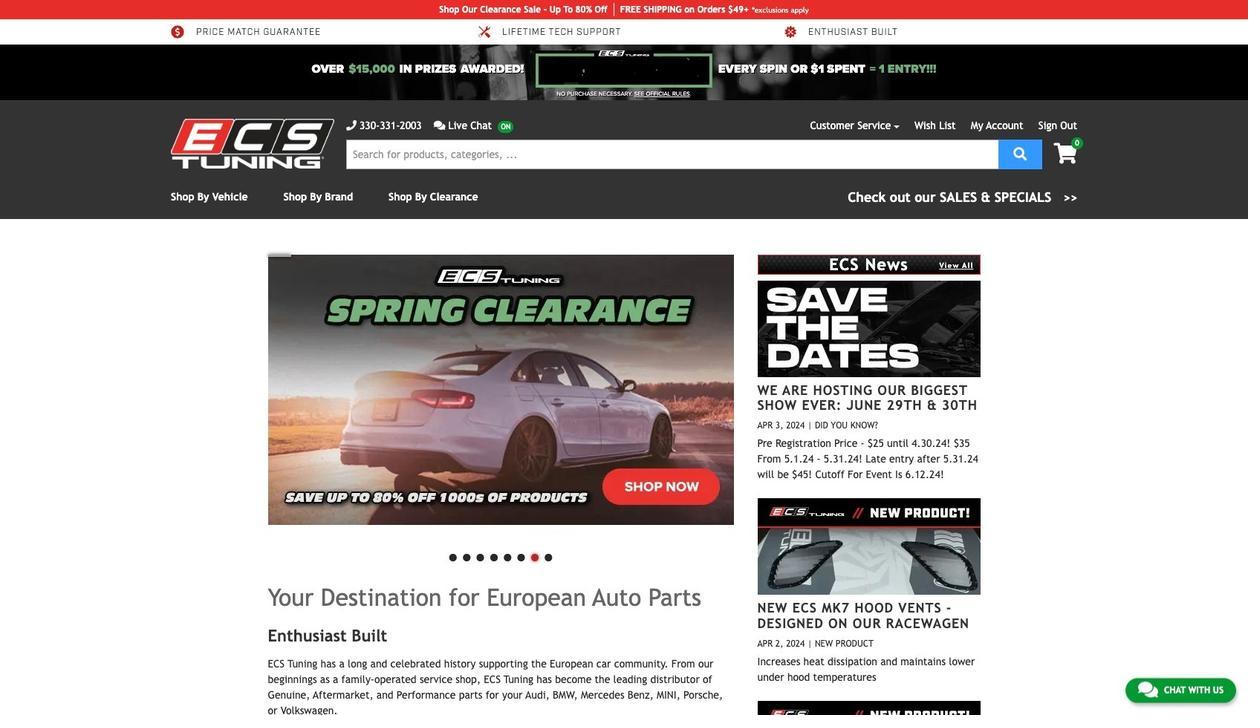 Task type: describe. For each thing, give the bounding box(es) containing it.
ecs tuning 'spin to win' contest logo image
[[536, 51, 713, 88]]

search image
[[1014, 147, 1027, 160]]

we are hosting our biggest show ever: june 29th & 30th image
[[757, 281, 980, 377]]

generic - clearance image
[[268, 255, 734, 525]]

new ecs mk7 hood vents - designed on our racewagen image
[[757, 499, 980, 595]]

phone image
[[346, 120, 357, 131]]

new ecs mk7 jetta & golf lowering springs image
[[757, 701, 980, 715]]

shopping cart image
[[1054, 143, 1077, 164]]



Task type: locate. For each thing, give the bounding box(es) containing it.
comments image
[[434, 120, 445, 131]]

Search text field
[[346, 140, 999, 169]]

ecs tuning image
[[171, 119, 334, 169]]



Task type: vqa. For each thing, say whether or not it's contained in the screenshot.
Search text field
yes



